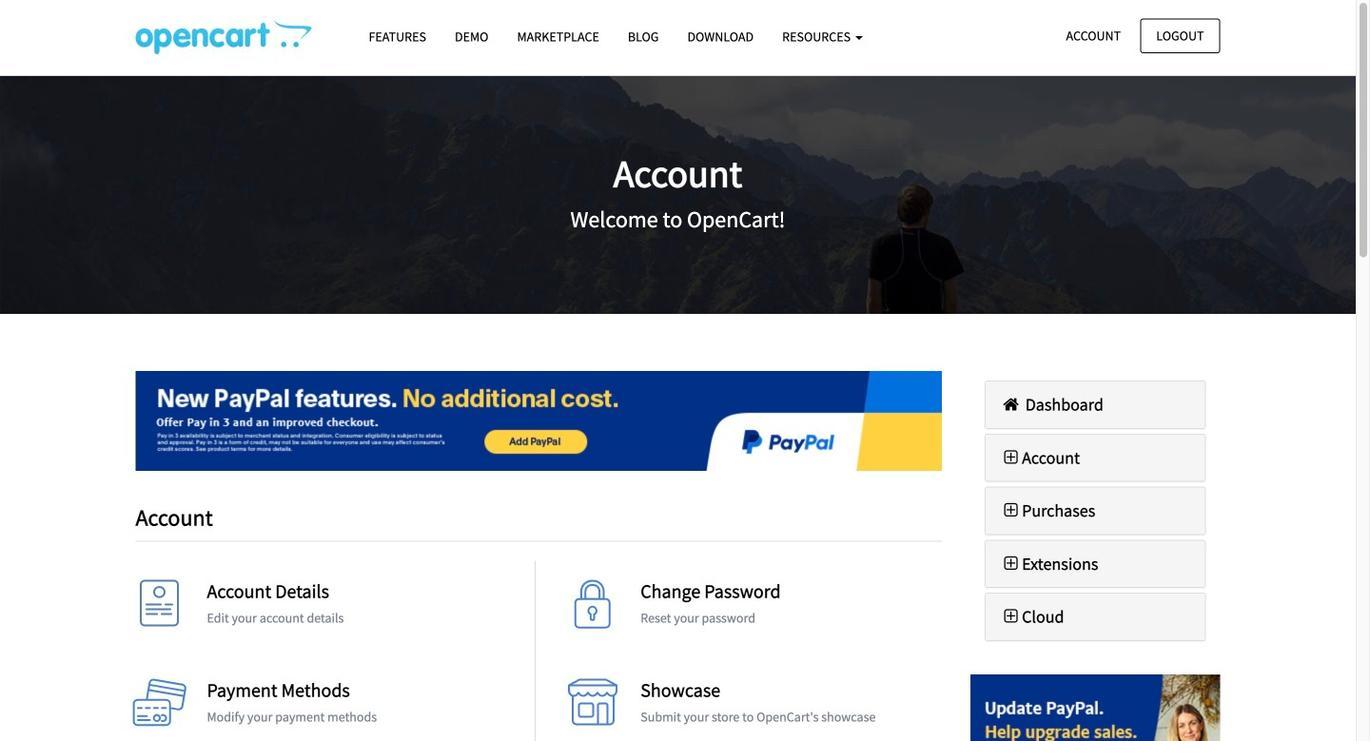 Task type: locate. For each thing, give the bounding box(es) containing it.
paypal image
[[136, 371, 942, 471], [971, 675, 1221, 741]]

plus square o image
[[1000, 449, 1022, 466], [1000, 502, 1022, 519], [1000, 555, 1022, 572], [1000, 608, 1022, 625]]

showcase image
[[565, 679, 622, 736]]

account image
[[131, 580, 188, 637]]

opencart - your account image
[[136, 20, 312, 54]]

0 horizontal spatial paypal image
[[136, 371, 942, 471]]

1 vertical spatial paypal image
[[971, 675, 1221, 741]]

home image
[[1000, 396, 1022, 413]]

payment methods image
[[131, 679, 188, 736]]



Task type: describe. For each thing, give the bounding box(es) containing it.
2 plus square o image from the top
[[1000, 502, 1022, 519]]

4 plus square o image from the top
[[1000, 608, 1022, 625]]

3 plus square o image from the top
[[1000, 555, 1022, 572]]

0 vertical spatial paypal image
[[136, 371, 942, 471]]

1 plus square o image from the top
[[1000, 449, 1022, 466]]

change password image
[[565, 580, 622, 637]]

1 horizontal spatial paypal image
[[971, 675, 1221, 741]]



Task type: vqa. For each thing, say whether or not it's contained in the screenshot.
OpenCart - Blog image
no



